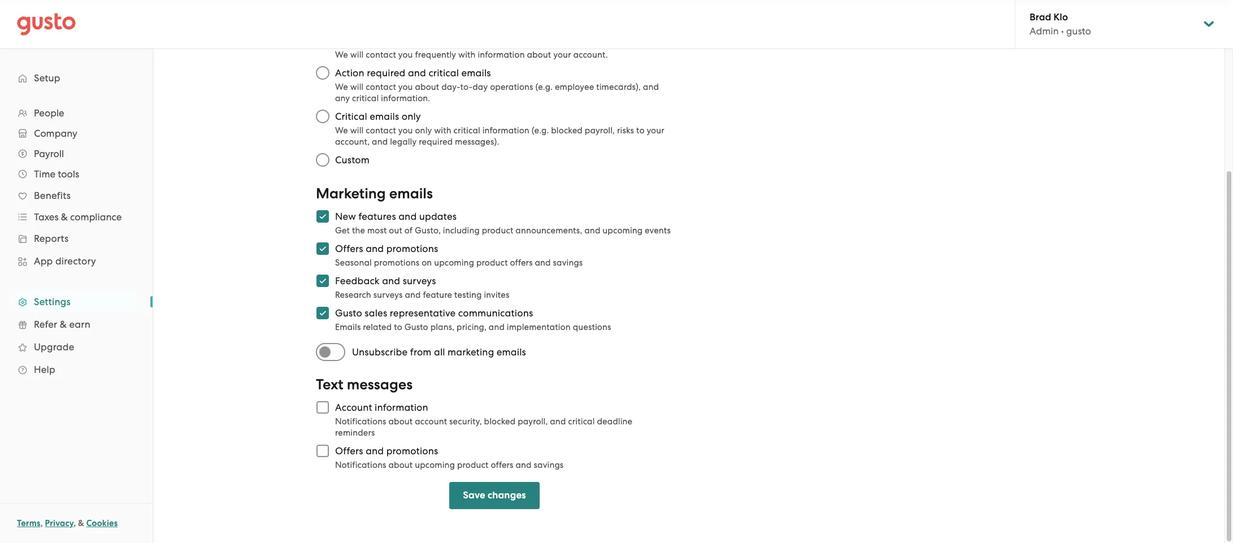 Task type: vqa. For each thing, say whether or not it's contained in the screenshot.
PAYDAY.
no



Task type: locate. For each thing, give the bounding box(es) containing it.
account.
[[573, 50, 608, 60]]

1 vertical spatial payroll,
[[518, 417, 548, 427]]

(e.g. down operations
[[532, 125, 549, 136]]

communications
[[458, 307, 533, 319]]

2 vertical spatial you
[[398, 125, 413, 136]]

promotions for text messages
[[386, 445, 438, 457]]

& right the taxes at the left of page
[[61, 211, 68, 223]]

events
[[645, 225, 671, 236]]

3 will from the top
[[350, 125, 364, 136]]

& for earn
[[60, 319, 67, 330]]

security,
[[449, 417, 482, 427]]

notifications inside notifications about account security, blocked payroll, and critical deadline reminders
[[335, 417, 386, 427]]

time tools button
[[11, 164, 141, 184]]

1 vertical spatial we
[[335, 82, 348, 92]]

day-
[[441, 82, 460, 92]]

research
[[335, 290, 371, 300]]

we for action required and critical emails
[[335, 82, 348, 92]]

(e.g. left employee
[[535, 82, 553, 92]]

blocked down employee
[[551, 125, 583, 136]]

1 vertical spatial blocked
[[484, 417, 516, 427]]

we inside we will contact you only with critical information (e.g. blocked payroll, risks to your account, and legally required messages).
[[335, 125, 348, 136]]

1 horizontal spatial to
[[636, 125, 645, 136]]

on
[[422, 258, 432, 268]]

0 vertical spatial we
[[335, 50, 348, 60]]

required right legally
[[419, 137, 453, 147]]

2 you from the top
[[398, 82, 413, 92]]

employee
[[555, 82, 594, 92]]

only up legally
[[415, 125, 432, 136]]

to inside we will contact you only with critical information (e.g. blocked payroll, risks to your account, and legally required messages).
[[636, 125, 645, 136]]

1 vertical spatial information
[[482, 125, 529, 136]]

1 vertical spatial gusto
[[404, 322, 428, 332]]

, left privacy
[[40, 518, 43, 528]]

you inside we will contact you only with critical information (e.g. blocked payroll, risks to your account, and legally required messages).
[[398, 125, 413, 136]]

contact up information. on the left
[[366, 82, 396, 92]]

app directory link
[[11, 251, 141, 271]]

contact inside we will contact you about day-to-day operations (e.g. employee timecards), and any critical information.
[[366, 82, 396, 92]]

and
[[408, 67, 426, 79], [643, 82, 659, 92], [372, 137, 388, 147], [399, 211, 417, 222], [585, 225, 600, 236], [366, 243, 384, 254], [535, 258, 551, 268], [382, 275, 400, 287], [405, 290, 421, 300], [489, 322, 505, 332], [550, 417, 566, 427], [366, 445, 384, 457], [516, 460, 532, 470]]

blocked inside notifications about account security, blocked payroll, and critical deadline reminders
[[484, 417, 516, 427]]

about inside notifications about account security, blocked payroll, and critical deadline reminders
[[389, 417, 413, 427]]

gusto,
[[415, 225, 441, 236]]

promotions down of
[[386, 243, 438, 254]]

surveys
[[403, 275, 436, 287], [373, 290, 403, 300]]

research surveys and feature testing invites
[[335, 290, 509, 300]]

compliance
[[70, 211, 122, 223]]

will for action
[[350, 82, 364, 92]]

(e.g. inside we will contact you about day-to-day operations (e.g. employee timecards), and any critical information.
[[535, 82, 553, 92]]

app
[[34, 255, 53, 267]]

we inside we will contact you about day-to-day operations (e.g. employee timecards), and any critical information.
[[335, 82, 348, 92]]

promotions down "account"
[[386, 445, 438, 457]]

will inside we will contact you only with critical information (e.g. blocked payroll, risks to your account, and legally required messages).
[[350, 125, 364, 136]]

terms , privacy , & cookies
[[17, 518, 118, 528]]

product
[[482, 225, 513, 236], [476, 258, 508, 268], [457, 460, 489, 470]]

0 vertical spatial with
[[458, 50, 476, 60]]

0 horizontal spatial to
[[394, 322, 402, 332]]

0 vertical spatial &
[[61, 211, 68, 223]]

0 horizontal spatial with
[[434, 125, 451, 136]]

only down information. on the left
[[402, 111, 421, 122]]

Offers and promotions checkbox
[[310, 439, 335, 463]]

product up "invites"
[[476, 258, 508, 268]]

to-
[[460, 82, 473, 92]]

with down day-
[[434, 125, 451, 136]]

1 vertical spatial offers
[[491, 460, 513, 470]]

notifications for offers
[[335, 460, 386, 470]]

time
[[34, 168, 55, 180]]

features
[[359, 211, 396, 222]]

1 vertical spatial offers and promotions
[[335, 445, 438, 457]]

1 horizontal spatial your
[[647, 125, 664, 136]]

notifications
[[335, 417, 386, 427], [335, 460, 386, 470]]

1 vertical spatial to
[[394, 322, 402, 332]]

action
[[335, 67, 364, 79]]

product up save
[[457, 460, 489, 470]]

0 horizontal spatial blocked
[[484, 417, 516, 427]]

and inside we will contact you about day-to-day operations (e.g. employee timecards), and any critical information.
[[643, 82, 659, 92]]

3 we from the top
[[335, 125, 348, 136]]

payroll button
[[11, 144, 141, 164]]

will down "action"
[[350, 82, 364, 92]]

about
[[527, 50, 551, 60], [415, 82, 439, 92], [389, 417, 413, 427], [389, 460, 413, 470]]

directory
[[55, 255, 96, 267]]

0 vertical spatial payroll,
[[585, 125, 615, 136]]

seasonal promotions on upcoming product offers and savings
[[335, 258, 583, 268]]

1 offers and promotions from the top
[[335, 243, 438, 254]]

0 vertical spatial offers
[[335, 243, 363, 254]]

1 vertical spatial only
[[415, 125, 432, 136]]

day
[[473, 82, 488, 92]]

offers down "reminders"
[[335, 445, 363, 457]]

3 contact from the top
[[366, 125, 396, 136]]

1 horizontal spatial payroll,
[[585, 125, 615, 136]]

& left cookies 'button'
[[78, 518, 84, 528]]

2 vertical spatial we
[[335, 125, 348, 136]]

payroll,
[[585, 125, 615, 136], [518, 417, 548, 427]]

1 vertical spatial offers
[[335, 445, 363, 457]]

with for only
[[434, 125, 451, 136]]

list
[[0, 103, 153, 381]]

contact down critical emails only at the left top of the page
[[366, 125, 396, 136]]

your right risks
[[647, 125, 664, 136]]

to right risks
[[636, 125, 645, 136]]

1 offers from the top
[[335, 243, 363, 254]]

0 horizontal spatial gusto
[[335, 307, 362, 319]]

, left cookies 'button'
[[74, 518, 76, 528]]

marketing
[[448, 346, 494, 358]]

0 vertical spatial only
[[402, 111, 421, 122]]

privacy
[[45, 518, 74, 528]]

will up "action"
[[350, 50, 364, 60]]

product right "including"
[[482, 225, 513, 236]]

information up operations
[[478, 50, 525, 60]]

notifications up "reminders"
[[335, 417, 386, 427]]

taxes & compliance button
[[11, 207, 141, 227]]

2 offers from the top
[[335, 445, 363, 457]]

1 vertical spatial surveys
[[373, 290, 403, 300]]

we up account,
[[335, 125, 348, 136]]

1 vertical spatial contact
[[366, 82, 396, 92]]

1 vertical spatial notifications
[[335, 460, 386, 470]]

your left the account.
[[553, 50, 571, 60]]

gusto
[[1066, 25, 1091, 37]]

emails
[[335, 322, 361, 332]]

will up account,
[[350, 125, 364, 136]]

information down messages
[[375, 402, 428, 413]]

,
[[40, 518, 43, 528], [74, 518, 76, 528]]

cookies
[[86, 518, 118, 528]]

0 vertical spatial (e.g.
[[535, 82, 553, 92]]

gusto up emails
[[335, 307, 362, 319]]

notifications down "reminders"
[[335, 460, 386, 470]]

& for compliance
[[61, 211, 68, 223]]

critical left deadline
[[568, 417, 595, 427]]

1 horizontal spatial ,
[[74, 518, 76, 528]]

2 , from the left
[[74, 518, 76, 528]]

2 vertical spatial contact
[[366, 125, 396, 136]]

contact for emails
[[366, 125, 396, 136]]

0 vertical spatial to
[[636, 125, 645, 136]]

benefits link
[[11, 185, 141, 206]]

2 vertical spatial will
[[350, 125, 364, 136]]

emails related to gusto plans, pricing, and implementation questions
[[335, 322, 611, 332]]

gusto navigation element
[[0, 49, 153, 399]]

1 horizontal spatial blocked
[[551, 125, 583, 136]]

and inside we will contact you only with critical information (e.g. blocked payroll, risks to your account, and legally required messages).
[[372, 137, 388, 147]]

Gusto sales representative communications checkbox
[[310, 301, 335, 326]]

time tools
[[34, 168, 79, 180]]

notifications about account security, blocked payroll, and critical deadline reminders
[[335, 417, 633, 438]]

upcoming down "account"
[[415, 460, 455, 470]]

0 horizontal spatial your
[[553, 50, 571, 60]]

0 vertical spatial your
[[553, 50, 571, 60]]

2 offers and promotions from the top
[[335, 445, 438, 457]]

offers
[[335, 243, 363, 254], [335, 445, 363, 457]]

earn
[[69, 319, 90, 330]]

1 horizontal spatial required
[[419, 137, 453, 147]]

with right frequently
[[458, 50, 476, 60]]

plans,
[[430, 322, 455, 332]]

you up "action required and critical emails"
[[398, 50, 413, 60]]

offers and promotions down out
[[335, 243, 438, 254]]

you up legally
[[398, 125, 413, 136]]

0 vertical spatial information
[[478, 50, 525, 60]]

Offers and promotions checkbox
[[310, 236, 335, 261]]

0 vertical spatial offers and promotions
[[335, 243, 438, 254]]

we up "action"
[[335, 50, 348, 60]]

questions
[[573, 322, 611, 332]]

1 horizontal spatial with
[[458, 50, 476, 60]]

1 vertical spatial product
[[476, 258, 508, 268]]

offers up seasonal
[[335, 243, 363, 254]]

to right related
[[394, 322, 402, 332]]

1 vertical spatial you
[[398, 82, 413, 92]]

blocked right security,
[[484, 417, 516, 427]]

1 vertical spatial required
[[419, 137, 453, 147]]

notifications for account
[[335, 417, 386, 427]]

invites
[[484, 290, 509, 300]]

we up any
[[335, 82, 348, 92]]

1 vertical spatial (e.g.
[[532, 125, 549, 136]]

surveys down "feedback and surveys"
[[373, 290, 403, 300]]

(e.g.
[[535, 82, 553, 92], [532, 125, 549, 136]]

offers down get the most out of gusto, including product announcements, and upcoming events
[[510, 258, 533, 268]]

0 vertical spatial required
[[367, 67, 405, 79]]

critical up critical emails only at the left top of the page
[[352, 93, 379, 103]]

3 you from the top
[[398, 125, 413, 136]]

0 horizontal spatial ,
[[40, 518, 43, 528]]

2 contact from the top
[[366, 82, 396, 92]]

any
[[335, 93, 350, 103]]

1 vertical spatial &
[[60, 319, 67, 330]]

savings
[[553, 258, 583, 268], [534, 460, 564, 470]]

surveys up research surveys and feature testing invites
[[403, 275, 436, 287]]

2 vertical spatial promotions
[[386, 445, 438, 457]]

account information
[[335, 402, 428, 413]]

get
[[335, 225, 350, 236]]

will inside we will contact you about day-to-day operations (e.g. employee timecards), and any critical information.
[[350, 82, 364, 92]]

upcoming right on at the top left
[[434, 258, 474, 268]]

cookies button
[[86, 517, 118, 530]]

0 horizontal spatial payroll,
[[518, 417, 548, 427]]

Action required and critical emails radio
[[310, 60, 335, 85]]

will
[[350, 50, 364, 60], [350, 82, 364, 92], [350, 125, 364, 136]]

representative
[[390, 307, 456, 319]]

terms
[[17, 518, 40, 528]]

2 will from the top
[[350, 82, 364, 92]]

we for critical emails only
[[335, 125, 348, 136]]

offers up "changes"
[[491, 460, 513, 470]]

gusto down the representative at the left bottom of page
[[404, 322, 428, 332]]

contact
[[366, 50, 396, 60], [366, 82, 396, 92], [366, 125, 396, 136]]

emails
[[461, 67, 491, 79], [370, 111, 399, 122], [389, 185, 433, 202], [497, 346, 526, 358]]

1 vertical spatial promotions
[[374, 258, 419, 268]]

0 horizontal spatial required
[[367, 67, 405, 79]]

None radio
[[310, 28, 335, 53]]

0 vertical spatial will
[[350, 50, 364, 60]]

app directory
[[34, 255, 96, 267]]

0 vertical spatial notifications
[[335, 417, 386, 427]]

2 we from the top
[[335, 82, 348, 92]]

information up the messages).
[[482, 125, 529, 136]]

offers for text
[[335, 445, 363, 457]]

critical
[[429, 67, 459, 79], [352, 93, 379, 103], [454, 125, 480, 136], [568, 417, 595, 427]]

critical inside notifications about account security, blocked payroll, and critical deadline reminders
[[568, 417, 595, 427]]

promotions up "feedback and surveys"
[[374, 258, 419, 268]]

0 vertical spatial you
[[398, 50, 413, 60]]

save changes
[[463, 489, 526, 501]]

upcoming left the events
[[603, 225, 643, 236]]

with inside we will contact you only with critical information (e.g. blocked payroll, risks to your account, and legally required messages).
[[434, 125, 451, 136]]

1 vertical spatial upcoming
[[434, 258, 474, 268]]

2 vertical spatial &
[[78, 518, 84, 528]]

0 vertical spatial contact
[[366, 50, 396, 60]]

required up information. on the left
[[367, 67, 405, 79]]

contact for required
[[366, 82, 396, 92]]

your
[[553, 50, 571, 60], [647, 125, 664, 136]]

1 vertical spatial with
[[434, 125, 451, 136]]

1 vertical spatial your
[[647, 125, 664, 136]]

1 you from the top
[[398, 50, 413, 60]]

save changes button
[[449, 482, 540, 509]]

& inside dropdown button
[[61, 211, 68, 223]]

contact inside we will contact you only with critical information (e.g. blocked payroll, risks to your account, and legally required messages).
[[366, 125, 396, 136]]

you up information. on the left
[[398, 82, 413, 92]]

contact up "action required and critical emails"
[[366, 50, 396, 60]]

2 notifications from the top
[[335, 460, 386, 470]]

critical up the messages).
[[454, 125, 480, 136]]

offers and promotions down "reminders"
[[335, 445, 438, 457]]

you inside we will contact you about day-to-day operations (e.g. employee timecards), and any critical information.
[[398, 82, 413, 92]]

1 notifications from the top
[[335, 417, 386, 427]]

upgrade
[[34, 341, 74, 353]]

1 vertical spatial will
[[350, 82, 364, 92]]

action required and critical emails
[[335, 67, 491, 79]]

& left 'earn'
[[60, 319, 67, 330]]

tools
[[58, 168, 79, 180]]

upcoming
[[603, 225, 643, 236], [434, 258, 474, 268], [415, 460, 455, 470]]

0 vertical spatial blocked
[[551, 125, 583, 136]]

refer
[[34, 319, 57, 330]]

promotions for marketing emails
[[386, 243, 438, 254]]

0 vertical spatial promotions
[[386, 243, 438, 254]]



Task type: describe. For each thing, give the bounding box(es) containing it.
0 vertical spatial surveys
[[403, 275, 436, 287]]

messages
[[347, 376, 413, 393]]

(e.g. inside we will contact you only with critical information (e.g. blocked payroll, risks to your account, and legally required messages).
[[532, 125, 549, 136]]

1 contact from the top
[[366, 50, 396, 60]]

we will contact you about day-to-day operations (e.g. employee timecards), and any critical information.
[[335, 82, 659, 103]]

notifications about upcoming product offers and savings
[[335, 460, 564, 470]]

0 vertical spatial upcoming
[[603, 225, 643, 236]]

0 vertical spatial savings
[[553, 258, 583, 268]]

1 we from the top
[[335, 50, 348, 60]]

settings
[[34, 296, 71, 307]]

•
[[1061, 25, 1064, 37]]

of
[[405, 225, 413, 236]]

and inside notifications about account security, blocked payroll, and critical deadline reminders
[[550, 417, 566, 427]]

0 vertical spatial gusto
[[335, 307, 362, 319]]

feedback and surveys
[[335, 275, 436, 287]]

information inside we will contact you only with critical information (e.g. blocked payroll, risks to your account, and legally required messages).
[[482, 125, 529, 136]]

Account information checkbox
[[310, 395, 335, 420]]

0 vertical spatial product
[[482, 225, 513, 236]]

offers and promotions for messages
[[335, 445, 438, 457]]

new features and updates
[[335, 211, 457, 222]]

payroll, inside we will contact you only with critical information (e.g. blocked payroll, risks to your account, and legally required messages).
[[585, 125, 615, 136]]

account
[[335, 402, 372, 413]]

critical
[[335, 111, 367, 122]]

from
[[410, 346, 432, 358]]

Feedback and surveys checkbox
[[310, 268, 335, 293]]

related
[[363, 322, 392, 332]]

taxes & compliance
[[34, 211, 122, 223]]

admin
[[1030, 25, 1059, 37]]

only inside we will contact you only with critical information (e.g. blocked payroll, risks to your account, and legally required messages).
[[415, 125, 432, 136]]

reports link
[[11, 228, 141, 249]]

klo
[[1054, 11, 1068, 23]]

marketing
[[316, 185, 386, 202]]

marketing emails
[[316, 185, 433, 202]]

1 horizontal spatial gusto
[[404, 322, 428, 332]]

2 vertical spatial product
[[457, 460, 489, 470]]

home image
[[17, 13, 76, 35]]

taxes
[[34, 211, 59, 223]]

company button
[[11, 123, 141, 144]]

0 vertical spatial offers
[[510, 258, 533, 268]]

setup link
[[11, 68, 141, 88]]

2 vertical spatial upcoming
[[415, 460, 455, 470]]

blocked inside we will contact you only with critical information (e.g. blocked payroll, risks to your account, and legally required messages).
[[551, 125, 583, 136]]

we will contact you only with critical information (e.g. blocked payroll, risks to your account, and legally required messages).
[[335, 125, 664, 147]]

including
[[443, 225, 480, 236]]

implementation
[[507, 322, 571, 332]]

1 , from the left
[[40, 518, 43, 528]]

with for frequently
[[458, 50, 476, 60]]

critical inside we will contact you only with critical information (e.g. blocked payroll, risks to your account, and legally required messages).
[[454, 125, 480, 136]]

account,
[[335, 137, 370, 147]]

you for and
[[398, 82, 413, 92]]

your inside we will contact you only with critical information (e.g. blocked payroll, risks to your account, and legally required messages).
[[647, 125, 664, 136]]

you for only
[[398, 125, 413, 136]]

custom
[[335, 154, 370, 166]]

list containing people
[[0, 103, 153, 381]]

the
[[352, 225, 365, 236]]

required inside we will contact you only with critical information (e.g. blocked payroll, risks to your account, and legally required messages).
[[419, 137, 453, 147]]

updates
[[419, 211, 457, 222]]

offers for marketing
[[335, 243, 363, 254]]

get the most out of gusto, including product announcements, and upcoming events
[[335, 225, 671, 236]]

reminders
[[335, 428, 375, 438]]

most
[[367, 225, 387, 236]]

timecards),
[[596, 82, 641, 92]]

unsubscribe from all marketing emails
[[352, 346, 526, 358]]

terms link
[[17, 518, 40, 528]]

company
[[34, 128, 77, 139]]

Critical emails only radio
[[310, 104, 335, 129]]

operations
[[490, 82, 533, 92]]

help link
[[11, 359, 141, 380]]

refer & earn link
[[11, 314, 141, 335]]

refer & earn
[[34, 319, 90, 330]]

offers and promotions for emails
[[335, 243, 438, 254]]

critical inside we will contact you about day-to-day operations (e.g. employee timecards), and any critical information.
[[352, 93, 379, 103]]

privacy link
[[45, 518, 74, 528]]

1 vertical spatial savings
[[534, 460, 564, 470]]

payroll, inside notifications about account security, blocked payroll, and critical deadline reminders
[[518, 417, 548, 427]]

out
[[389, 225, 402, 236]]

New features and updates checkbox
[[310, 204, 335, 229]]

testing
[[454, 290, 482, 300]]

gusto sales representative communications
[[335, 307, 533, 319]]

2 vertical spatial information
[[375, 402, 428, 413]]

emails up day
[[461, 67, 491, 79]]

legally
[[390, 137, 417, 147]]

brad
[[1030, 11, 1051, 23]]

setup
[[34, 72, 60, 84]]

announcements,
[[516, 225, 582, 236]]

1 will from the top
[[350, 50, 364, 60]]

sales
[[365, 307, 387, 319]]

about inside we will contact you about day-to-day operations (e.g. employee timecards), and any critical information.
[[415, 82, 439, 92]]

upgrade link
[[11, 337, 141, 357]]

Custom radio
[[310, 148, 335, 172]]

feature
[[423, 290, 452, 300]]

text messages
[[316, 376, 413, 393]]

emails down information. on the left
[[370, 111, 399, 122]]

emails down implementation
[[497, 346, 526, 358]]

changes
[[488, 489, 526, 501]]

text
[[316, 376, 343, 393]]

critical up day-
[[429, 67, 459, 79]]

benefits
[[34, 190, 71, 201]]

emails up new features and updates
[[389, 185, 433, 202]]

risks
[[617, 125, 634, 136]]

will for critical
[[350, 125, 364, 136]]

Unsubscribe from all marketing emails checkbox
[[316, 340, 352, 365]]

brad klo admin • gusto
[[1030, 11, 1091, 37]]

payroll
[[34, 148, 64, 159]]

help
[[34, 364, 55, 375]]

save
[[463, 489, 485, 501]]

settings link
[[11, 292, 141, 312]]

messages).
[[455, 137, 499, 147]]

we will contact you frequently with information about your account.
[[335, 50, 608, 60]]

information.
[[381, 93, 430, 103]]



